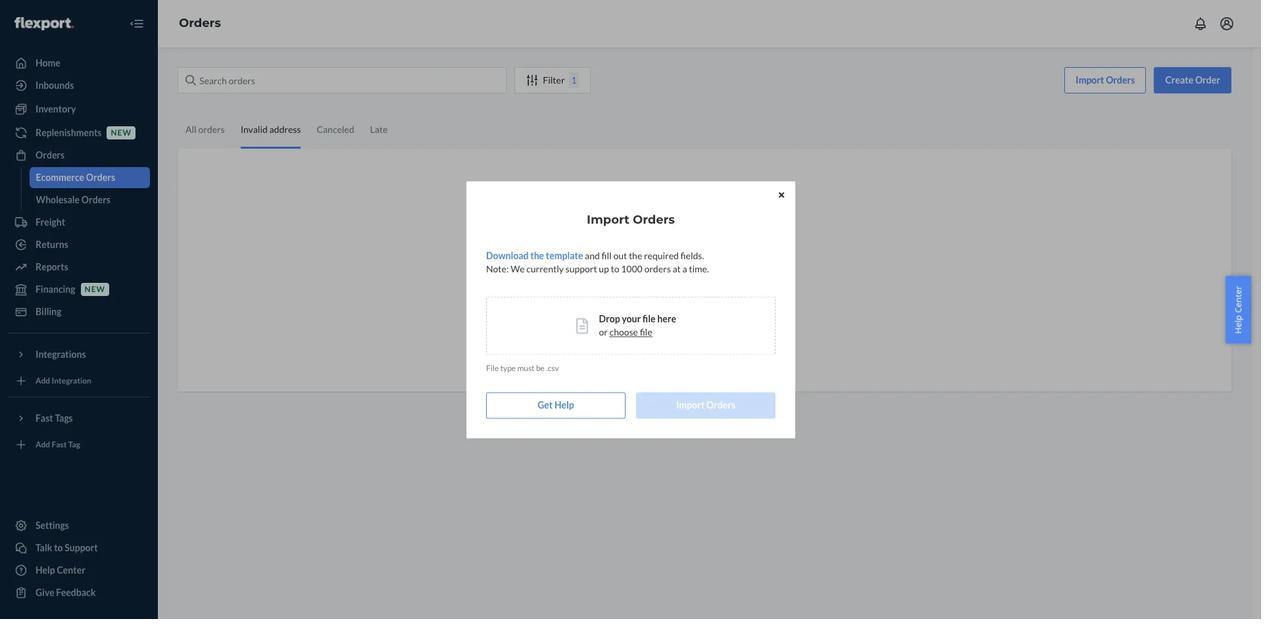 Task type: describe. For each thing, give the bounding box(es) containing it.
download
[[486, 250, 528, 261]]

file
[[486, 363, 499, 373]]

get
[[538, 400, 553, 411]]

0 vertical spatial import
[[587, 213, 629, 227]]

support
[[565, 263, 597, 274]]

download the template and fill out the required fields. note: we currently support up to 1000 orders at a time.
[[486, 250, 709, 274]]

time.
[[689, 263, 709, 274]]

import orders dialog
[[466, 181, 795, 438]]

import orders inside button
[[676, 400, 735, 411]]

a
[[682, 263, 687, 274]]

get help link
[[486, 392, 626, 419]]

fill
[[602, 250, 612, 261]]

.csv
[[546, 363, 559, 373]]

download the template link
[[486, 250, 583, 261]]

1 the from the left
[[530, 250, 544, 261]]

0 vertical spatial orders
[[633, 213, 675, 227]]

1 vertical spatial file
[[640, 326, 652, 338]]

import orders button
[[636, 392, 776, 419]]

choose
[[610, 326, 638, 338]]

required
[[644, 250, 679, 261]]

type
[[500, 363, 516, 373]]

help inside help center button
[[1233, 315, 1245, 334]]

help inside get help link
[[554, 400, 574, 411]]

import inside 'import orders' button
[[676, 400, 705, 411]]

2 the from the left
[[629, 250, 642, 261]]

close image
[[779, 191, 785, 199]]

to
[[611, 263, 619, 274]]



Task type: locate. For each thing, give the bounding box(es) containing it.
file alt image
[[577, 318, 588, 334]]

0 horizontal spatial the
[[530, 250, 544, 261]]

1 vertical spatial orders
[[706, 400, 735, 411]]

the up currently
[[530, 250, 544, 261]]

be
[[536, 363, 545, 373]]

file
[[643, 313, 656, 324], [640, 326, 652, 338]]

must
[[517, 363, 534, 373]]

import orders
[[587, 213, 675, 227], [676, 400, 735, 411]]

orders
[[644, 263, 671, 274]]

help down center
[[1233, 315, 1245, 334]]

1 horizontal spatial the
[[629, 250, 642, 261]]

import
[[587, 213, 629, 227], [676, 400, 705, 411]]

0 horizontal spatial orders
[[633, 213, 675, 227]]

here
[[657, 313, 676, 324]]

1 vertical spatial import orders
[[676, 400, 735, 411]]

file type must be .csv
[[486, 363, 559, 373]]

note:
[[486, 263, 509, 274]]

1 horizontal spatial orders
[[706, 400, 735, 411]]

help center
[[1233, 286, 1245, 334]]

currently
[[526, 263, 564, 274]]

1 horizontal spatial import orders
[[676, 400, 735, 411]]

orders
[[633, 213, 675, 227], [706, 400, 735, 411]]

file down your
[[640, 326, 652, 338]]

drop
[[599, 313, 620, 324]]

0 horizontal spatial help
[[554, 400, 574, 411]]

1 horizontal spatial help
[[1233, 315, 1245, 334]]

up
[[599, 263, 609, 274]]

help right get
[[554, 400, 574, 411]]

1 vertical spatial help
[[554, 400, 574, 411]]

1000
[[621, 263, 642, 274]]

your
[[622, 313, 641, 324]]

file left here
[[643, 313, 656, 324]]

out
[[613, 250, 627, 261]]

center
[[1233, 286, 1245, 313]]

0 vertical spatial import orders
[[587, 213, 675, 227]]

the up 1000
[[629, 250, 642, 261]]

and
[[585, 250, 600, 261]]

0 vertical spatial help
[[1233, 315, 1245, 334]]

the
[[530, 250, 544, 261], [629, 250, 642, 261]]

drop your file here or choose file
[[599, 313, 676, 338]]

1 horizontal spatial import
[[676, 400, 705, 411]]

0 vertical spatial file
[[643, 313, 656, 324]]

or
[[599, 326, 608, 338]]

orders inside button
[[706, 400, 735, 411]]

0 horizontal spatial import
[[587, 213, 629, 227]]

fields.
[[681, 250, 704, 261]]

at
[[673, 263, 681, 274]]

template
[[546, 250, 583, 261]]

get help
[[538, 400, 574, 411]]

1 vertical spatial import
[[676, 400, 705, 411]]

we
[[510, 263, 525, 274]]

help center button
[[1226, 276, 1252, 343]]

help
[[1233, 315, 1245, 334], [554, 400, 574, 411]]

0 horizontal spatial import orders
[[587, 213, 675, 227]]



Task type: vqa. For each thing, say whether or not it's contained in the screenshot.
SEARCH ICON
no



